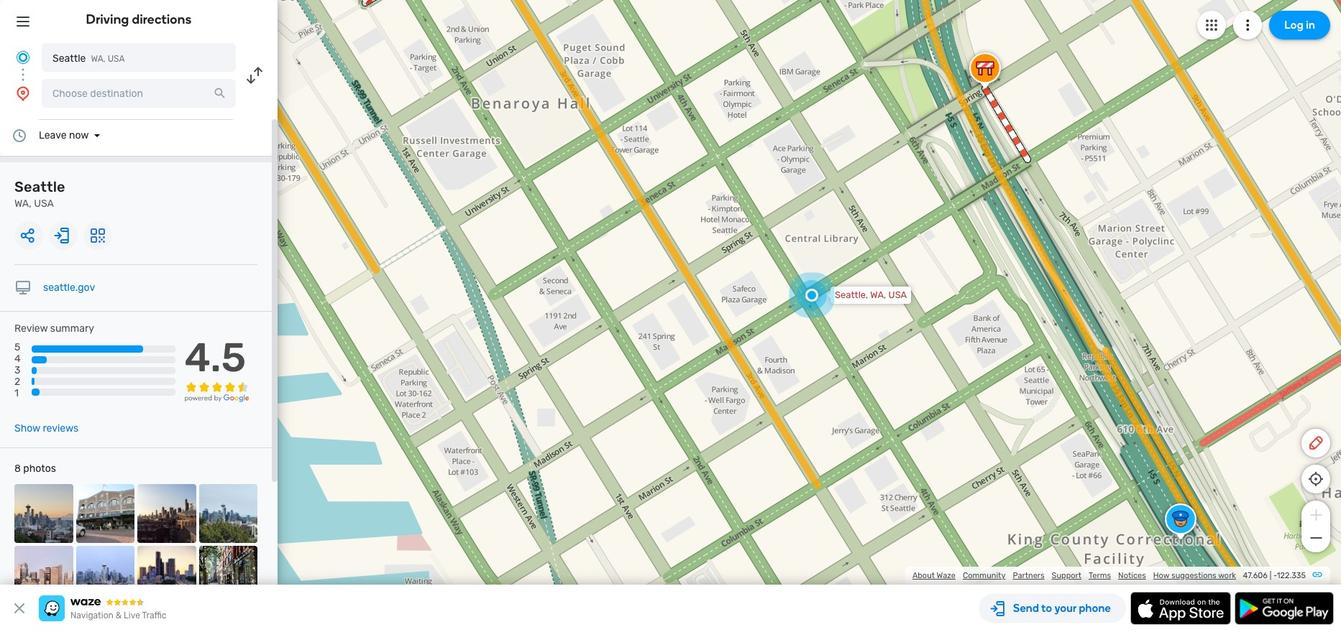 Task type: describe. For each thing, give the bounding box(es) containing it.
1 horizontal spatial usa
[[108, 54, 125, 64]]

pencil image
[[1308, 435, 1325, 452]]

terms link
[[1089, 572, 1111, 581]]

x image
[[11, 601, 28, 618]]

seattle,
[[835, 290, 868, 301]]

clock image
[[11, 127, 28, 145]]

partners link
[[1013, 572, 1045, 581]]

review
[[14, 323, 48, 335]]

|
[[1270, 572, 1272, 581]]

terms
[[1089, 572, 1111, 581]]

image 7 of seattle, seattle image
[[137, 546, 196, 605]]

partners
[[1013, 572, 1045, 581]]

&
[[116, 611, 122, 621]]

leave now
[[39, 129, 89, 142]]

3
[[14, 365, 20, 377]]

how
[[1153, 572, 1170, 581]]

navigation & live traffic
[[70, 611, 166, 621]]

reviews
[[43, 423, 79, 435]]

5 4 3 2 1
[[14, 342, 21, 400]]

image 6 of seattle, seattle image
[[76, 546, 134, 605]]

photos
[[23, 463, 56, 475]]

traffic
[[142, 611, 166, 621]]

1 vertical spatial seattle
[[14, 178, 65, 196]]

1 horizontal spatial wa,
[[91, 54, 106, 64]]

2 horizontal spatial wa,
[[870, 290, 886, 301]]

zoom out image
[[1307, 530, 1325, 547]]

about
[[913, 572, 935, 581]]

waze
[[937, 572, 956, 581]]

1 vertical spatial wa,
[[14, 198, 31, 210]]

support
[[1052, 572, 1082, 581]]

2
[[14, 376, 20, 389]]

current location image
[[14, 49, 32, 66]]

0 vertical spatial seattle
[[53, 53, 86, 65]]

support link
[[1052, 572, 1082, 581]]

zoom in image
[[1307, 507, 1325, 524]]

-
[[1274, 572, 1277, 581]]

2 vertical spatial usa
[[889, 290, 907, 301]]

show reviews
[[14, 423, 79, 435]]

location image
[[14, 85, 32, 102]]

work
[[1218, 572, 1236, 581]]

live
[[124, 611, 140, 621]]

image 8 of seattle, seattle image
[[199, 546, 257, 605]]

computer image
[[14, 280, 32, 297]]

image 5 of seattle, seattle image
[[14, 546, 73, 605]]

0 vertical spatial seattle wa, usa
[[53, 53, 125, 65]]



Task type: vqa. For each thing, say whether or not it's contained in the screenshot.
current location Image
yes



Task type: locate. For each thing, give the bounding box(es) containing it.
47.606
[[1243, 572, 1268, 581]]

0 horizontal spatial wa,
[[14, 198, 31, 210]]

how suggestions work link
[[1153, 572, 1236, 581]]

driving directions
[[86, 12, 192, 27]]

navigation
[[70, 611, 114, 621]]

seattle, wa, usa
[[835, 290, 907, 301]]

about waze link
[[913, 572, 956, 581]]

community link
[[963, 572, 1006, 581]]

show
[[14, 423, 40, 435]]

wa, down driving
[[91, 54, 106, 64]]

now
[[69, 129, 89, 142]]

Choose destination text field
[[42, 79, 236, 108]]

image 1 of seattle, seattle image
[[14, 485, 73, 543]]

notices link
[[1118, 572, 1146, 581]]

review summary
[[14, 323, 94, 335]]

usa right seattle,
[[889, 290, 907, 301]]

summary
[[50, 323, 94, 335]]

seattle
[[53, 53, 86, 65], [14, 178, 65, 196]]

driving
[[86, 12, 129, 27]]

image 2 of seattle, seattle image
[[76, 485, 134, 543]]

usa
[[108, 54, 125, 64], [34, 198, 54, 210], [889, 290, 907, 301]]

community
[[963, 572, 1006, 581]]

0 vertical spatial wa,
[[91, 54, 106, 64]]

8 photos
[[14, 463, 56, 475]]

seattle wa, usa
[[53, 53, 125, 65], [14, 178, 65, 210]]

seattle wa, usa down driving
[[53, 53, 125, 65]]

usa down driving
[[108, 54, 125, 64]]

seattle.gov link
[[43, 282, 95, 294]]

1 vertical spatial usa
[[34, 198, 54, 210]]

1 vertical spatial seattle wa, usa
[[14, 178, 65, 210]]

seattle.gov
[[43, 282, 95, 294]]

4.5
[[185, 334, 246, 382]]

about waze community partners support terms notices how suggestions work 47.606 | -122.335
[[913, 572, 1306, 581]]

8
[[14, 463, 21, 475]]

link image
[[1312, 570, 1323, 581]]

seattle right current location image
[[53, 53, 86, 65]]

0 vertical spatial usa
[[108, 54, 125, 64]]

notices
[[1118, 572, 1146, 581]]

5
[[14, 342, 20, 354]]

1
[[14, 388, 19, 400]]

0 horizontal spatial usa
[[34, 198, 54, 210]]

seattle wa, usa down leave
[[14, 178, 65, 210]]

image 3 of seattle, seattle image
[[137, 485, 196, 543]]

wa, down clock image
[[14, 198, 31, 210]]

wa,
[[91, 54, 106, 64], [14, 198, 31, 210], [870, 290, 886, 301]]

wa, right seattle,
[[870, 290, 886, 301]]

leave
[[39, 129, 67, 142]]

seattle down leave
[[14, 178, 65, 196]]

2 vertical spatial wa,
[[870, 290, 886, 301]]

2 horizontal spatial usa
[[889, 290, 907, 301]]

image 4 of seattle, seattle image
[[199, 485, 257, 543]]

directions
[[132, 12, 192, 27]]

4
[[14, 353, 21, 365]]

122.335
[[1277, 572, 1306, 581]]

usa down leave
[[34, 198, 54, 210]]

suggestions
[[1172, 572, 1217, 581]]



